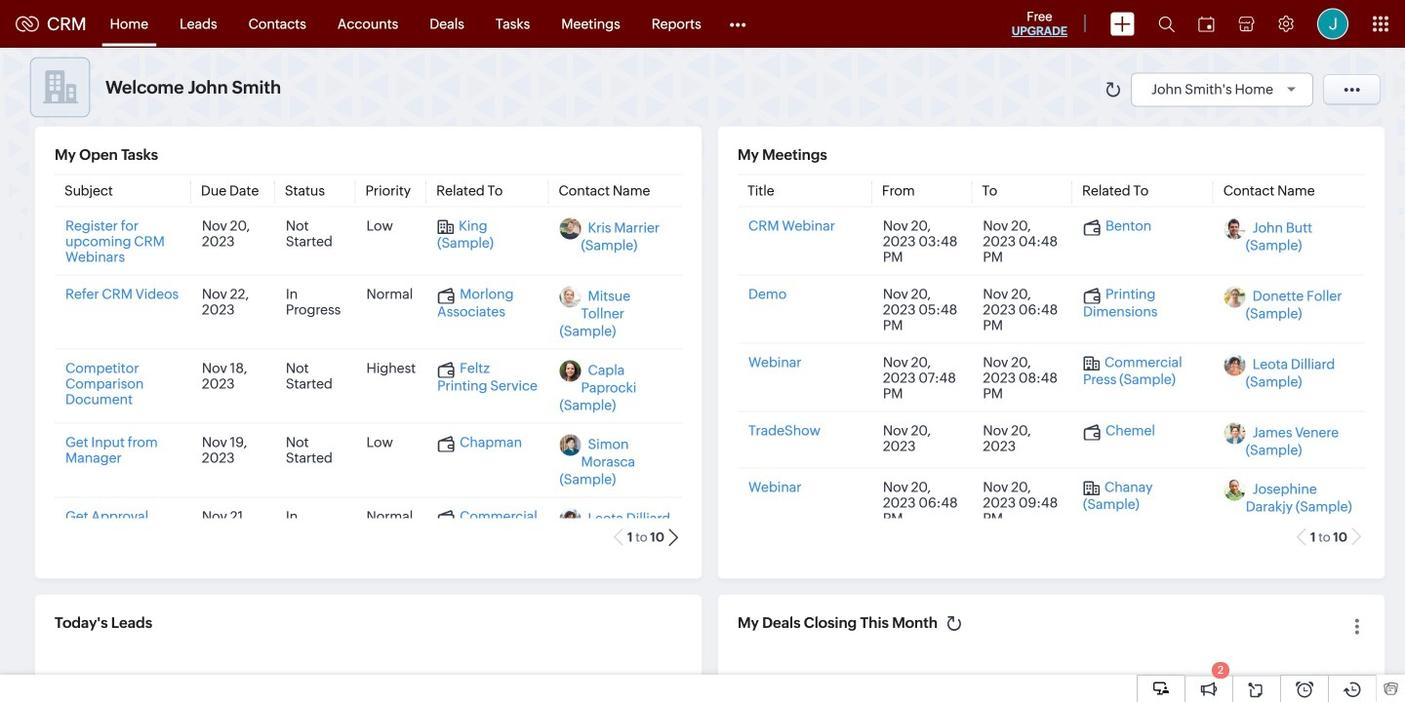Task type: locate. For each thing, give the bounding box(es) containing it.
Other Modules field
[[717, 8, 759, 40]]

search element
[[1147, 0, 1187, 48]]

search image
[[1159, 16, 1175, 32]]



Task type: describe. For each thing, give the bounding box(es) containing it.
create menu image
[[1111, 12, 1135, 36]]

profile image
[[1318, 8, 1349, 40]]

profile element
[[1306, 0, 1361, 47]]

calendar image
[[1199, 16, 1216, 32]]

logo image
[[16, 16, 39, 32]]

create menu element
[[1099, 0, 1147, 47]]



Task type: vqa. For each thing, say whether or not it's contained in the screenshot.
the Tasks link
no



